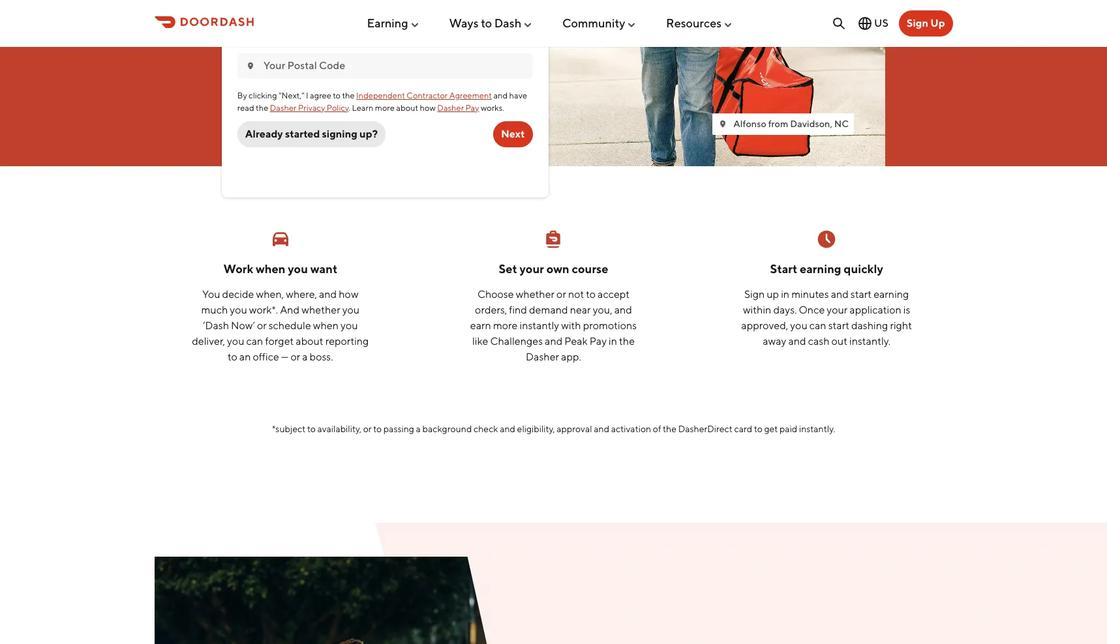 Task type: describe. For each thing, give the bounding box(es) containing it.
clicking
[[249, 91, 277, 101]]

office
[[253, 351, 279, 363]]

in inside choose whether or not to accept orders, find demand near you, and earn more instantly with promotions like challenges and peak pay in the dasher app.
[[609, 335, 617, 347]]

out
[[831, 335, 847, 347]]

you
[[202, 288, 220, 301]]

—
[[281, 351, 289, 363]]

0 horizontal spatial pay
[[465, 103, 479, 113]]

location pin image
[[245, 61, 256, 71]]

privacy
[[298, 103, 325, 113]]

passing
[[383, 424, 414, 434]]

your inside sign up in minutes and start earning within days. once your application is approved, you can start dashing right away and cash out instantly.
[[827, 304, 848, 316]]

about inside the you decide when, where, and how much you work*. and whether you 'dash now' or schedule when you deliver, you can forget about reporting to an office — or a boss.
[[296, 335, 323, 347]]

choose
[[477, 288, 514, 301]]

by clicking "next," i agree to the independent contractor agreement
[[237, 91, 492, 101]]

vehicle car image
[[270, 229, 291, 250]]

already
[[245, 128, 283, 140]]

the up .
[[342, 91, 355, 101]]

now'
[[231, 319, 255, 332]]

already started signing up? button
[[237, 121, 386, 147]]

signing
[[322, 128, 357, 140]]

started
[[285, 128, 320, 140]]

order hotbag fill image
[[543, 229, 564, 250]]

start
[[770, 262, 797, 276]]

resources link
[[666, 11, 733, 35]]

next
[[501, 128, 525, 140]]

nc
[[834, 118, 849, 129]]

to inside ways to dash link
[[481, 16, 492, 30]]

have
[[509, 91, 527, 101]]

sign for sign up to become a dasher
[[237, 28, 267, 45]]

independent contractor agreement link
[[356, 91, 492, 101]]

how inside the you decide when, where, and how much you work*. and whether you 'dash now' or schedule when you deliver, you can forget about reporting to an office — or a boss.
[[339, 288, 359, 301]]

cash
[[808, 335, 829, 347]]

i
[[306, 91, 308, 101]]

independent
[[356, 91, 405, 101]]

sign for sign up
[[907, 17, 928, 29]]

.
[[349, 103, 350, 113]]

and have read the
[[237, 91, 527, 113]]

start earning quickly
[[770, 262, 883, 276]]

earn
[[470, 319, 491, 332]]

forget
[[265, 335, 294, 347]]

to left become
[[290, 28, 304, 45]]

resources
[[666, 16, 722, 30]]

*subject
[[272, 424, 305, 434]]

"next,"
[[279, 91, 304, 101]]

become
[[307, 28, 361, 45]]

and left cash
[[788, 335, 806, 347]]

dasher privacy policy . learn more about how dasher pay works.
[[270, 103, 504, 113]]

alfonso from davidson, nc image
[[491, 0, 885, 166]]

away
[[763, 335, 786, 347]]

orders,
[[475, 304, 507, 316]]

or down work*.
[[257, 319, 267, 332]]

accept
[[598, 288, 630, 301]]

dasher up your postal code 'text box'
[[375, 28, 422, 45]]

and inside the you decide when, where, and how much you work*. and whether you 'dash now' or schedule when you deliver, you can forget about reporting to an office — or a boss.
[[319, 288, 337, 301]]

time fill image
[[816, 229, 837, 250]]

and right 'approval'
[[594, 424, 609, 434]]

or inside choose whether or not to accept orders, find demand near you, and earn more instantly with promotions like challenges and peak pay in the dasher app.
[[557, 288, 566, 301]]

ways
[[449, 16, 479, 30]]

earning inside sign up in minutes and start earning within days. once your application is approved, you can start dashing right away and cash out instantly.
[[874, 288, 909, 301]]

own
[[546, 262, 569, 276]]

1 horizontal spatial how
[[420, 103, 436, 113]]

promotions
[[583, 319, 637, 332]]

app.
[[561, 351, 581, 363]]

alfonso from davidson, nc
[[733, 118, 849, 129]]

dasherdirect
[[678, 424, 733, 434]]

and right check
[[500, 424, 515, 434]]

with
[[561, 319, 581, 332]]

much
[[201, 304, 228, 316]]

to up policy
[[333, 91, 341, 101]]

0 horizontal spatial when
[[256, 262, 285, 276]]

the inside choose whether or not to accept orders, find demand near you, and earn more instantly with promotions like challenges and peak pay in the dasher app.
[[619, 335, 635, 347]]

schedule
[[269, 319, 311, 332]]

dx safedash chuck image
[[154, 557, 546, 645]]

set
[[499, 262, 517, 276]]

Your Postal Code text field
[[263, 59, 525, 73]]

more inside choose whether or not to accept orders, find demand near you, and earn more instantly with promotions like challenges and peak pay in the dasher app.
[[493, 319, 518, 332]]

0 horizontal spatial earning
[[800, 262, 841, 276]]

davidson,
[[790, 118, 832, 129]]

0 horizontal spatial start
[[828, 319, 849, 332]]

sign up button
[[899, 10, 953, 37]]

and down "accept"
[[614, 304, 632, 316]]

of
[[653, 424, 661, 434]]

where,
[[286, 288, 317, 301]]

ways to dash
[[449, 16, 521, 30]]

course
[[572, 262, 608, 276]]

demand
[[529, 304, 568, 316]]

get
[[764, 424, 778, 434]]

work*.
[[249, 304, 278, 316]]

peak
[[564, 335, 588, 347]]

community
[[562, 16, 625, 30]]

reporting
[[325, 335, 369, 347]]

ways to dash link
[[449, 11, 533, 35]]

up for in
[[767, 288, 779, 301]]

activation
[[611, 424, 651, 434]]

instantly. inside sign up in minutes and start earning within days. once your application is approved, you can start dashing right away and cash out instantly.
[[849, 335, 890, 347]]

paid
[[780, 424, 797, 434]]

globe line image
[[857, 16, 873, 31]]

dasher down agreement
[[437, 103, 464, 113]]

us
[[874, 17, 888, 29]]



Task type: vqa. For each thing, say whether or not it's contained in the screenshot.
Community
yes



Task type: locate. For each thing, give the bounding box(es) containing it.
sign for sign up in minutes and start earning within days. once your application is approved, you can start dashing right away and cash out instantly.
[[744, 288, 765, 301]]

0 horizontal spatial a
[[302, 351, 308, 363]]

1 horizontal spatial up
[[767, 288, 779, 301]]

0 horizontal spatial can
[[246, 335, 263, 347]]

2 vertical spatial a
[[416, 424, 421, 434]]

dash
[[494, 16, 521, 30]]

whether inside the you decide when, where, and how much you work*. and whether you 'dash now' or schedule when you deliver, you can forget about reporting to an office — or a boss.
[[302, 304, 340, 316]]

card
[[734, 424, 752, 434]]

when inside the you decide when, where, and how much you work*. and whether you 'dash now' or schedule when you deliver, you can forget about reporting to an office — or a boss.
[[313, 319, 339, 332]]

agree
[[310, 91, 331, 101]]

0 horizontal spatial your
[[520, 262, 544, 276]]

1 vertical spatial how
[[339, 288, 359, 301]]

boss.
[[310, 351, 333, 363]]

1 horizontal spatial instantly.
[[849, 335, 890, 347]]

you,
[[593, 304, 612, 316]]

work
[[223, 262, 253, 276]]

0 horizontal spatial whether
[[302, 304, 340, 316]]

1 vertical spatial whether
[[302, 304, 340, 316]]

can inside the you decide when, where, and how much you work*. and whether you 'dash now' or schedule when you deliver, you can forget about reporting to an office — or a boss.
[[246, 335, 263, 347]]

can
[[809, 319, 826, 332], [246, 335, 263, 347]]

earning link
[[367, 11, 420, 35]]

more
[[375, 103, 395, 113], [493, 319, 518, 332]]

and
[[280, 304, 300, 316]]

sign left up
[[907, 17, 928, 29]]

about
[[396, 103, 418, 113], [296, 335, 323, 347]]

your right once
[[827, 304, 848, 316]]

to left passing
[[373, 424, 382, 434]]

1 horizontal spatial more
[[493, 319, 518, 332]]

policy
[[327, 103, 349, 113]]

and down the instantly
[[545, 335, 563, 347]]

up?
[[360, 128, 378, 140]]

and inside and have read the
[[493, 91, 508, 101]]

to left dash
[[481, 16, 492, 30]]

0 vertical spatial up
[[270, 28, 287, 45]]

in
[[781, 288, 789, 301], [609, 335, 617, 347]]

within
[[743, 304, 771, 316]]

up left become
[[270, 28, 287, 45]]

0 horizontal spatial about
[[296, 335, 323, 347]]

and up works.
[[493, 91, 508, 101]]

earning up minutes
[[800, 262, 841, 276]]

work when you want
[[223, 262, 337, 276]]

how
[[420, 103, 436, 113], [339, 288, 359, 301]]

eligibility,
[[517, 424, 555, 434]]

1 vertical spatial when
[[313, 319, 339, 332]]

0 vertical spatial your
[[520, 262, 544, 276]]

1 horizontal spatial when
[[313, 319, 339, 332]]

once
[[799, 304, 825, 316]]

2 horizontal spatial a
[[416, 424, 421, 434]]

when up when,
[[256, 262, 285, 276]]

1 vertical spatial pay
[[590, 335, 607, 347]]

dasher left app.
[[526, 351, 559, 363]]

when
[[256, 262, 285, 276], [313, 319, 339, 332]]

1 horizontal spatial start
[[851, 288, 872, 301]]

0 vertical spatial more
[[375, 103, 395, 113]]

you
[[288, 262, 308, 276], [230, 304, 247, 316], [342, 304, 360, 316], [341, 319, 358, 332], [790, 319, 807, 332], [227, 335, 244, 347]]

1 horizontal spatial your
[[827, 304, 848, 316]]

sign up to become a dasher
[[237, 28, 422, 45]]

from
[[768, 118, 788, 129]]

to inside choose whether or not to accept orders, find demand near you, and earn more instantly with promotions like challenges and peak pay in the dasher app.
[[586, 288, 596, 301]]

1 horizontal spatial a
[[364, 28, 372, 45]]

quickly
[[844, 262, 883, 276]]

0 horizontal spatial sign
[[237, 28, 267, 45]]

to right *subject
[[307, 424, 316, 434]]

how up reporting
[[339, 288, 359, 301]]

community link
[[562, 11, 637, 35]]

0 horizontal spatial instantly.
[[799, 424, 835, 434]]

2 horizontal spatial sign
[[907, 17, 928, 29]]

0 horizontal spatial how
[[339, 288, 359, 301]]

0 vertical spatial instantly.
[[849, 335, 890, 347]]

deliver,
[[192, 335, 225, 347]]

decide
[[222, 288, 254, 301]]

when,
[[256, 288, 284, 301]]

1 vertical spatial a
[[302, 351, 308, 363]]

location pin image
[[718, 119, 728, 129]]

1 vertical spatial your
[[827, 304, 848, 316]]

contractor
[[407, 91, 448, 101]]

the right of
[[663, 424, 677, 434]]

more up challenges at the bottom of page
[[493, 319, 518, 332]]

whether down where,
[[302, 304, 340, 316]]

and down want
[[319, 288, 337, 301]]

background
[[422, 424, 472, 434]]

1 vertical spatial in
[[609, 335, 617, 347]]

instantly.
[[849, 335, 890, 347], [799, 424, 835, 434]]

1 vertical spatial more
[[493, 319, 518, 332]]

start up application
[[851, 288, 872, 301]]

right
[[890, 319, 912, 332]]

up
[[270, 28, 287, 45], [767, 288, 779, 301]]

dasher down "next,"
[[270, 103, 297, 113]]

set your own course
[[499, 262, 608, 276]]

earning up the is
[[874, 288, 909, 301]]

sign inside sign up in minutes and start earning within days. once your application is approved, you can start dashing right away and cash out instantly.
[[744, 288, 765, 301]]

a left boss.
[[302, 351, 308, 363]]

can inside sign up in minutes and start earning within days. once your application is approved, you can start dashing right away and cash out instantly.
[[809, 319, 826, 332]]

0 vertical spatial in
[[781, 288, 789, 301]]

about down 'independent contractor agreement' link
[[396, 103, 418, 113]]

and down start earning quickly
[[831, 288, 849, 301]]

dasher pay link
[[437, 103, 479, 113]]

0 vertical spatial start
[[851, 288, 872, 301]]

0 horizontal spatial up
[[270, 28, 287, 45]]

not
[[568, 288, 584, 301]]

'dash
[[203, 319, 229, 332]]

instantly. down 'dashing'
[[849, 335, 890, 347]]

1 horizontal spatial whether
[[516, 288, 555, 301]]

to
[[481, 16, 492, 30], [290, 28, 304, 45], [333, 91, 341, 101], [586, 288, 596, 301], [228, 351, 237, 363], [307, 424, 316, 434], [373, 424, 382, 434], [754, 424, 762, 434]]

to inside the you decide when, where, and how much you work*. and whether you 'dash now' or schedule when you deliver, you can forget about reporting to an office — or a boss.
[[228, 351, 237, 363]]

the down promotions
[[619, 335, 635, 347]]

sign
[[907, 17, 928, 29], [237, 28, 267, 45], [744, 288, 765, 301]]

to left get
[[754, 424, 762, 434]]

1 horizontal spatial about
[[396, 103, 418, 113]]

availability,
[[317, 424, 361, 434]]

up
[[930, 17, 945, 29]]

*subject to availability, or to passing a background check and eligibility, approval and activation of the dasherdirect card to get paid instantly.
[[272, 424, 835, 434]]

start up "out"
[[828, 319, 849, 332]]

find
[[509, 304, 527, 316]]

sign up location pin icon
[[237, 28, 267, 45]]

or left not
[[557, 288, 566, 301]]

near
[[570, 304, 591, 316]]

a inside the you decide when, where, and how much you work*. and whether you 'dash now' or schedule when you deliver, you can forget about reporting to an office — or a boss.
[[302, 351, 308, 363]]

0 vertical spatial about
[[396, 103, 418, 113]]

your
[[520, 262, 544, 276], [827, 304, 848, 316]]

application
[[850, 304, 901, 316]]

minutes
[[791, 288, 829, 301]]

can up cash
[[809, 319, 826, 332]]

dasher inside choose whether or not to accept orders, find demand near you, and earn more instantly with promotions like challenges and peak pay in the dasher app.
[[526, 351, 559, 363]]

can up an
[[246, 335, 263, 347]]

the inside and have read the
[[256, 103, 268, 113]]

in down promotions
[[609, 335, 617, 347]]

an
[[239, 351, 251, 363]]

or right availability,
[[363, 424, 372, 434]]

approval
[[557, 424, 592, 434]]

up up days.
[[767, 288, 779, 301]]

and
[[493, 91, 508, 101], [319, 288, 337, 301], [831, 288, 849, 301], [614, 304, 632, 316], [545, 335, 563, 347], [788, 335, 806, 347], [500, 424, 515, 434], [594, 424, 609, 434]]

a right become
[[364, 28, 372, 45]]

the
[[342, 91, 355, 101], [256, 103, 268, 113], [619, 335, 635, 347], [663, 424, 677, 434]]

1 horizontal spatial can
[[809, 319, 826, 332]]

to left an
[[228, 351, 237, 363]]

0 vertical spatial can
[[809, 319, 826, 332]]

0 vertical spatial pay
[[465, 103, 479, 113]]

more down 'independent'
[[375, 103, 395, 113]]

in up days.
[[781, 288, 789, 301]]

alfonso
[[733, 118, 766, 129]]

start
[[851, 288, 872, 301], [828, 319, 849, 332]]

pay down agreement
[[465, 103, 479, 113]]

pay down promotions
[[590, 335, 607, 347]]

like
[[472, 335, 488, 347]]

0 vertical spatial how
[[420, 103, 436, 113]]

days.
[[773, 304, 797, 316]]

check
[[474, 424, 498, 434]]

learn
[[352, 103, 373, 113]]

next button
[[493, 121, 533, 147]]

0 horizontal spatial in
[[609, 335, 617, 347]]

0 vertical spatial whether
[[516, 288, 555, 301]]

sign up in minutes and start earning within days. once your application is approved, you can start dashing right away and cash out instantly.
[[741, 288, 912, 347]]

1 horizontal spatial in
[[781, 288, 789, 301]]

when up reporting
[[313, 319, 339, 332]]

1 horizontal spatial earning
[[874, 288, 909, 301]]

a right passing
[[416, 424, 421, 434]]

whether up demand
[[516, 288, 555, 301]]

up inside sign up in minutes and start earning within days. once your application is approved, you can start dashing right away and cash out instantly.
[[767, 288, 779, 301]]

0 vertical spatial a
[[364, 28, 372, 45]]

about up boss.
[[296, 335, 323, 347]]

0 horizontal spatial more
[[375, 103, 395, 113]]

how down contractor
[[420, 103, 436, 113]]

you inside sign up in minutes and start earning within days. once your application is approved, you can start dashing right away and cash out instantly.
[[790, 319, 807, 332]]

in inside sign up in minutes and start earning within days. once your application is approved, you can start dashing right away and cash out instantly.
[[781, 288, 789, 301]]

or right the — in the left bottom of the page
[[291, 351, 300, 363]]

dasher
[[375, 28, 422, 45], [270, 103, 297, 113], [437, 103, 464, 113], [526, 351, 559, 363]]

choose whether or not to accept orders, find demand near you, and earn more instantly with promotions like challenges and peak pay in the dasher app.
[[470, 288, 637, 363]]

sign up within
[[744, 288, 765, 301]]

already started signing up?
[[245, 128, 378, 140]]

the down "clicking"
[[256, 103, 268, 113]]

to right not
[[586, 288, 596, 301]]

up for to
[[270, 28, 287, 45]]

1 horizontal spatial sign
[[744, 288, 765, 301]]

1 vertical spatial instantly.
[[799, 424, 835, 434]]

instantly. right paid
[[799, 424, 835, 434]]

pay inside choose whether or not to accept orders, find demand near you, and earn more instantly with promotions like challenges and peak pay in the dasher app.
[[590, 335, 607, 347]]

1 vertical spatial can
[[246, 335, 263, 347]]

pay
[[465, 103, 479, 113], [590, 335, 607, 347]]

approved,
[[741, 319, 788, 332]]

1 vertical spatial earning
[[874, 288, 909, 301]]

1 vertical spatial up
[[767, 288, 779, 301]]

works.
[[481, 103, 504, 113]]

is
[[903, 304, 910, 316]]

1 vertical spatial about
[[296, 335, 323, 347]]

1 horizontal spatial pay
[[590, 335, 607, 347]]

0 vertical spatial when
[[256, 262, 285, 276]]

your right set
[[520, 262, 544, 276]]

whether inside choose whether or not to accept orders, find demand near you, and earn more instantly with promotions like challenges and peak pay in the dasher app.
[[516, 288, 555, 301]]

earning
[[800, 262, 841, 276], [874, 288, 909, 301]]

0 vertical spatial earning
[[800, 262, 841, 276]]

sign inside button
[[907, 17, 928, 29]]

1 vertical spatial start
[[828, 319, 849, 332]]



